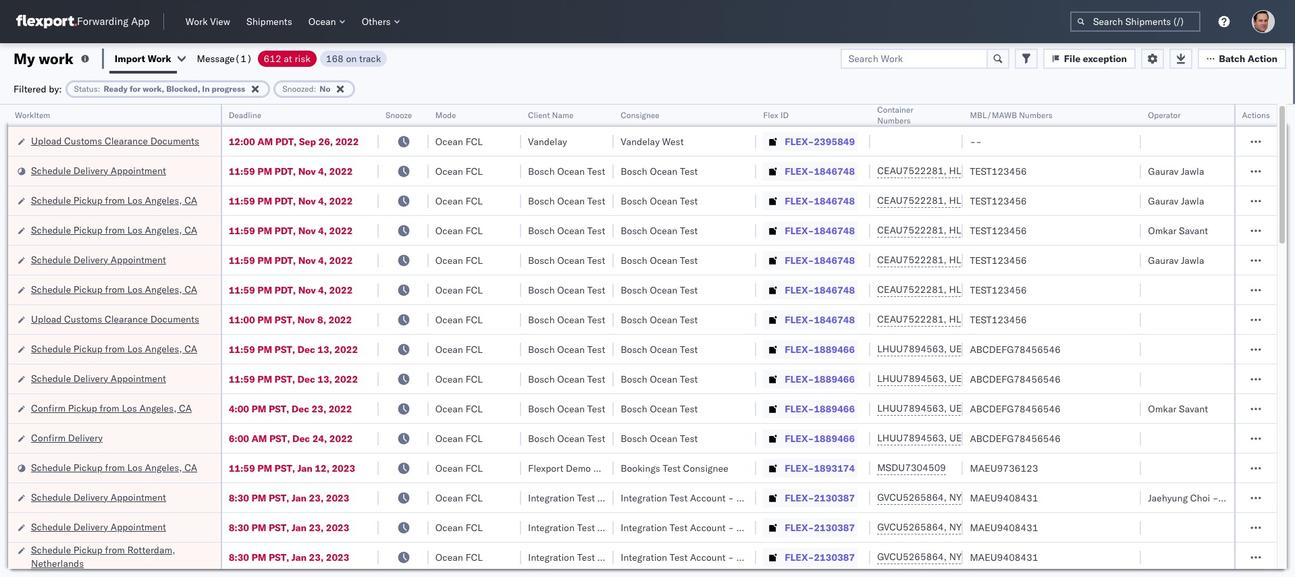 Task type: describe. For each thing, give the bounding box(es) containing it.
4 lhuu7894563, from the top
[[877, 432, 947, 444]]

snooze
[[386, 110, 412, 120]]

9 ocean fcl from the top
[[435, 373, 483, 385]]

omkar for ceau7522281, hlxu6269489, hlxu8034992
[[1148, 225, 1177, 237]]

lhuu7894563, for schedule delivery appointment
[[877, 373, 947, 385]]

1 schedule from the top
[[31, 164, 71, 177]]

los for 3rd schedule pickup from los angeles, ca button from the bottom
[[127, 283, 142, 295]]

2 ocean fcl from the top
[[435, 165, 483, 177]]

1 11:59 from the top
[[229, 165, 255, 177]]

12:00 am pdt, sep 26, 2022
[[229, 135, 359, 148]]

1 schedule pickup from los angeles, ca button from the top
[[31, 193, 197, 208]]

lhuu7894563, uetu5238478 for schedule delivery appointment
[[877, 373, 1015, 385]]

status : ready for work, blocked, in progress
[[74, 83, 245, 94]]

los for 5th schedule pickup from los angeles, ca button
[[127, 462, 142, 474]]

3 ceau7522281, hlxu6269489, hlxu8034992 from the top
[[877, 224, 1087, 236]]

schedule pickup from los angeles, ca link for fourth schedule pickup from los angeles, ca button from the bottom of the page
[[31, 223, 197, 237]]

nyku9743990 for 1st schedule delivery appointment button from the bottom
[[949, 521, 1016, 534]]

3 integration test account - karl lagerfeld from the top
[[621, 551, 797, 564]]

origin
[[1241, 492, 1267, 504]]

2 integration test account - karl lagerfeld from the top
[[621, 522, 797, 534]]

flexport demo consignee
[[528, 462, 639, 474]]

5 flex- from the top
[[785, 254, 814, 266]]

ocean button
[[303, 13, 351, 30]]

schedule delivery appointment link for 5th schedule delivery appointment button from the bottom
[[31, 164, 166, 177]]

3 gaurav from the top
[[1148, 254, 1179, 266]]

1 integration test account - karl lagerfeld from the top
[[621, 492, 797, 504]]

2 gvcu5265864, nyku9743990 from the top
[[877, 521, 1016, 534]]

3 fcl from the top
[[466, 195, 483, 207]]

confirm pickup from los angeles, ca link
[[31, 401, 192, 415]]

3 appointment from the top
[[111, 372, 166, 385]]

2 upload customs clearance documents button from the top
[[31, 312, 199, 327]]

filtered
[[14, 83, 46, 95]]

7 schedule from the top
[[31, 372, 71, 385]]

11 fcl from the top
[[466, 433, 483, 445]]

upload customs clearance documents link for 1st upload customs clearance documents button from the top
[[31, 134, 199, 148]]

1 schedule delivery appointment button from the top
[[31, 164, 166, 179]]

4 hlxu8034992 from the top
[[1021, 254, 1087, 266]]

batch action
[[1219, 52, 1278, 64]]

2130387 for fourth schedule delivery appointment button from the top's schedule delivery appointment link
[[814, 492, 855, 504]]

2395849
[[814, 135, 855, 148]]

deadline
[[229, 110, 261, 120]]

4 ocean fcl from the top
[[435, 225, 483, 237]]

3 schedule pickup from los angeles, ca from the top
[[31, 283, 197, 295]]

: for status
[[98, 83, 100, 94]]

mode button
[[429, 107, 508, 121]]

10 flex- from the top
[[785, 403, 814, 415]]

snoozed : no
[[282, 83, 331, 94]]

import work button
[[115, 52, 171, 64]]

8 11:59 from the top
[[229, 462, 255, 474]]

abcdefg78456546 for confirm pickup from los angeles, ca
[[970, 403, 1061, 415]]

5 ocean fcl from the top
[[435, 254, 483, 266]]

8:30 for 1st schedule delivery appointment button from the bottom
[[229, 522, 249, 534]]

status
[[74, 83, 98, 94]]

angeles, for confirm pickup from los angeles, ca button on the bottom left of the page
[[139, 402, 177, 414]]

1 account from the top
[[690, 492, 726, 504]]

view
[[210, 16, 230, 28]]

container numbers button
[[871, 102, 950, 126]]

resize handle column header for mode
[[505, 105, 521, 577]]

import
[[115, 52, 145, 64]]

10 fcl from the top
[[466, 403, 483, 415]]

2 gaurav jawla from the top
[[1148, 195, 1204, 207]]

snoozed
[[282, 83, 314, 94]]

track
[[359, 52, 381, 64]]

6:00
[[229, 433, 249, 445]]

3 account from the top
[[690, 551, 726, 564]]

savant for lhuu7894563, uetu5238478
[[1179, 403, 1208, 415]]

3 flex- from the top
[[785, 195, 814, 207]]

file exception
[[1064, 52, 1127, 64]]

schedule delivery appointment link for 1st schedule delivery appointment button from the bottom
[[31, 520, 166, 534]]

flexport
[[528, 462, 563, 474]]

upload customs clearance documents link for 1st upload customs clearance documents button from the bottom
[[31, 312, 199, 326]]

8 flex- from the top
[[785, 343, 814, 356]]

in
[[202, 83, 210, 94]]

24,
[[312, 433, 327, 445]]

schedule delivery appointment link for fourth schedule delivery appointment button from the top
[[31, 491, 166, 504]]

demo
[[566, 462, 591, 474]]

at
[[284, 52, 292, 64]]

11 flex- from the top
[[785, 433, 814, 445]]

13 fcl from the top
[[466, 492, 483, 504]]

schedule pickup from los angeles, ca link for 3rd schedule pickup from los angeles, ca button from the bottom
[[31, 283, 197, 296]]

12,
[[315, 462, 330, 474]]

schedule pickup from rotterdam, netherlands
[[31, 544, 175, 570]]

7 11:59 from the top
[[229, 373, 255, 385]]

app
[[131, 15, 150, 28]]

4 uetu5238478 from the top
[[950, 432, 1015, 444]]

1 gaurav jawla from the top
[[1148, 165, 1204, 177]]

15 flex- from the top
[[785, 551, 814, 564]]

1 hlxu8034992 from the top
[[1021, 165, 1087, 177]]

clearance for 1st upload customs clearance documents button from the top
[[105, 135, 148, 147]]

11:59 pm pst, jan 12, 2023
[[229, 462, 355, 474]]

consignee inside button
[[621, 110, 660, 120]]

jaehyung
[[1148, 492, 1188, 504]]

work view link
[[180, 13, 236, 30]]

id
[[781, 110, 789, 120]]

resize handle column header for workitem
[[204, 105, 221, 577]]

4 ceau7522281, hlxu6269489, hlxu8034992 from the top
[[877, 254, 1087, 266]]

4 schedule from the top
[[31, 254, 71, 266]]

4 schedule pickup from los angeles, ca from the top
[[31, 343, 197, 355]]

6:00 am pst, dec 24, 2022
[[229, 433, 353, 445]]

container
[[877, 105, 914, 115]]

9 fcl from the top
[[466, 373, 483, 385]]

pst, for 4th schedule pickup from los angeles, ca button
[[275, 343, 295, 356]]

message (1)
[[197, 52, 252, 64]]

client name button
[[521, 107, 601, 121]]

3 gvcu5265864, from the top
[[877, 551, 947, 563]]

7 flex- from the top
[[785, 314, 814, 326]]

11:00
[[229, 314, 255, 326]]

schedule pickup from los angeles, ca link for 4th schedule pickup from los angeles, ca button
[[31, 342, 197, 356]]

pst, for fourth schedule delivery appointment button from the top
[[269, 492, 289, 504]]

filtered by:
[[14, 83, 62, 95]]

west
[[662, 135, 684, 148]]

3 flex-2130387 from the top
[[785, 551, 855, 564]]

flex id button
[[757, 107, 857, 121]]

maeu9736123
[[970, 462, 1038, 474]]

5 11:59 from the top
[[229, 284, 255, 296]]

4 test123456 from the top
[[970, 254, 1027, 266]]

message
[[197, 52, 235, 64]]

2 ceau7522281, hlxu6269489, hlxu8034992 from the top
[[877, 194, 1087, 207]]

3 integration from the top
[[621, 551, 667, 564]]

agent
[[1270, 492, 1295, 504]]

work,
[[143, 83, 164, 94]]

2 11:59 pm pdt, nov 4, 2022 from the top
[[229, 195, 353, 207]]

mode
[[435, 110, 456, 120]]

8 schedule from the top
[[31, 462, 71, 474]]

schedule pickup from rotterdam, netherlands link
[[31, 543, 203, 570]]

dec for confirm pickup from los angeles, ca
[[292, 403, 309, 415]]

3 schedule delivery appointment button from the top
[[31, 372, 166, 387]]

3 resize handle column header from the left
[[412, 105, 429, 577]]

flex-1889466 for schedule pickup from los angeles, ca
[[785, 343, 855, 356]]

flex id
[[763, 110, 789, 120]]

dec for schedule pickup from los angeles, ca
[[297, 343, 315, 356]]

1846748 for 3rd schedule pickup from los angeles, ca button from the bottom
[[814, 284, 855, 296]]

omkar savant for lhuu7894563, uetu5238478
[[1148, 403, 1208, 415]]

4:00 pm pst, dec 23, 2022
[[229, 403, 352, 415]]

5 ceau7522281, hlxu6269489, hlxu8034992 from the top
[[877, 284, 1087, 296]]

3 hlxu8034992 from the top
[[1021, 224, 1087, 236]]

from inside schedule pickup from rotterdam, netherlands
[[105, 544, 125, 556]]

savant for ceau7522281, hlxu6269489, hlxu8034992
[[1179, 225, 1208, 237]]

angeles, for 4th schedule pickup from los angeles, ca button
[[145, 343, 182, 355]]

6 11:59 from the top
[[229, 343, 255, 356]]

2 test123456 from the top
[[970, 195, 1027, 207]]

consignee for bookings test consignee
[[683, 462, 728, 474]]

--
[[970, 135, 982, 148]]

forwarding
[[77, 15, 128, 28]]

14 ocean fcl from the top
[[435, 522, 483, 534]]

3 nyku9743990 from the top
[[949, 551, 1016, 563]]

26,
[[318, 135, 333, 148]]

mbl/mawb numbers button
[[963, 107, 1128, 121]]

no
[[320, 83, 331, 94]]

2 1846748 from the top
[[814, 195, 855, 207]]

(1)
[[235, 52, 252, 64]]

5 schedule delivery appointment from the top
[[31, 521, 166, 533]]

dec left 24, at the left of the page
[[292, 433, 310, 445]]

1 maeu9408431 from the top
[[970, 492, 1038, 504]]

4 fcl from the top
[[466, 225, 483, 237]]

pickup inside confirm pickup from los angeles, ca link
[[68, 402, 97, 414]]

client name
[[528, 110, 574, 120]]

6 ocean fcl from the top
[[435, 284, 483, 296]]

10 ocean fcl from the top
[[435, 403, 483, 415]]

resize handle column header for container numbers
[[947, 105, 963, 577]]

1 upload customs clearance documents button from the top
[[31, 134, 199, 149]]

schedule pickup from los angeles, ca link for 5th schedule pickup from los angeles, ca button from the bottom of the page
[[31, 193, 197, 207]]

2 schedule pickup from los angeles, ca button from the top
[[31, 223, 197, 238]]

612 at risk
[[264, 52, 310, 64]]

angeles, for 3rd schedule pickup from los angeles, ca button from the bottom
[[145, 283, 182, 295]]

shipments
[[247, 16, 292, 28]]

my work
[[14, 49, 74, 68]]

ready
[[104, 83, 128, 94]]

lhuu7894563, uetu5238478 for confirm pickup from los angeles, ca
[[877, 402, 1015, 415]]

1889466 for schedule pickup from los angeles, ca
[[814, 343, 855, 356]]

5 appointment from the top
[[111, 521, 166, 533]]

5 schedule delivery appointment button from the top
[[31, 520, 166, 535]]

3 flex-1846748 from the top
[[785, 225, 855, 237]]

flex-1889466 for schedule delivery appointment
[[785, 373, 855, 385]]

12 ocean fcl from the top
[[435, 462, 483, 474]]

2 gvcu5265864, from the top
[[877, 521, 947, 534]]

import work
[[115, 52, 171, 64]]

7 ocean fcl from the top
[[435, 314, 483, 326]]

10 resize handle column header from the left
[[1218, 105, 1234, 577]]

11 ocean fcl from the top
[[435, 433, 483, 445]]

hlxu6269489, for 2nd schedule delivery appointment button from the top
[[949, 254, 1018, 266]]

progress
[[212, 83, 245, 94]]

operator
[[1148, 110, 1181, 120]]

1 karl from the top
[[737, 492, 754, 504]]

workitem
[[15, 110, 50, 120]]

9 schedule from the top
[[31, 491, 71, 503]]

jaehyung choi - test origin agent
[[1148, 492, 1295, 504]]

2 gaurav from the top
[[1148, 195, 1179, 207]]

delivery inside button
[[68, 432, 103, 444]]

schedule pickup from rotterdam, netherlands button
[[31, 543, 203, 572]]

action
[[1248, 52, 1278, 64]]

6 flex- from the top
[[785, 284, 814, 296]]

customs for 1st upload customs clearance documents button from the top
[[64, 135, 102, 147]]

1 ceau7522281, hlxu6269489, hlxu8034992 from the top
[[877, 165, 1087, 177]]

am for pdt,
[[257, 135, 273, 148]]

1 jawla from the top
[[1181, 165, 1204, 177]]

flex
[[763, 110, 779, 120]]

ca inside button
[[179, 402, 192, 414]]

4 lhuu7894563, uetu5238478 from the top
[[877, 432, 1015, 444]]

by:
[[49, 83, 62, 95]]

upload customs clearance documents for upload customs clearance documents link related to 1st upload customs clearance documents button from the bottom
[[31, 313, 199, 325]]

batch
[[1219, 52, 1246, 64]]

vandelay west
[[621, 135, 684, 148]]

container numbers
[[877, 105, 914, 126]]

vandelay for vandelay west
[[621, 135, 660, 148]]

abcdefg78456546 for schedule pickup from los angeles, ca
[[970, 343, 1061, 356]]

name
[[552, 110, 574, 120]]

los for 4th schedule pickup from los angeles, ca button
[[127, 343, 142, 355]]

deadline button
[[222, 107, 365, 121]]

4, for schedule delivery appointment link related to 2nd schedule delivery appointment button from the top
[[318, 254, 327, 266]]

hlxu6269489, for 5th schedule delivery appointment button from the bottom
[[949, 165, 1018, 177]]

my
[[14, 49, 35, 68]]

6 hlxu8034992 from the top
[[1021, 313, 1087, 326]]

bookings
[[621, 462, 660, 474]]

work view
[[185, 16, 230, 28]]

11:00 pm pst, nov 8, 2022
[[229, 314, 352, 326]]

1 flex-2130387 from the top
[[785, 492, 855, 504]]

5 flex-1846748 from the top
[[785, 284, 855, 296]]



Task type: vqa. For each thing, say whether or not it's contained in the screenshot.
1st 'schedule pickup from los angeles, ca' link from the bottom
no



Task type: locate. For each thing, give the bounding box(es) containing it.
0 vertical spatial gvcu5265864,
[[877, 492, 947, 504]]

2 vertical spatial gaurav
[[1148, 254, 1179, 266]]

1 lhuu7894563, uetu5238478 from the top
[[877, 343, 1015, 355]]

2 schedule from the top
[[31, 194, 71, 206]]

integration test account - karl lagerfeld
[[621, 492, 797, 504], [621, 522, 797, 534], [621, 551, 797, 564]]

0 vertical spatial work
[[185, 16, 208, 28]]

3 lagerfeld from the top
[[756, 551, 797, 564]]

3 schedule delivery appointment from the top
[[31, 372, 166, 385]]

1 vertical spatial gaurav jawla
[[1148, 195, 1204, 207]]

2 clearance from the top
[[105, 313, 148, 325]]

los for 5th schedule pickup from los angeles, ca button from the bottom of the page
[[127, 194, 142, 206]]

numbers inside container numbers
[[877, 115, 911, 126]]

omkar for lhuu7894563, uetu5238478
[[1148, 403, 1177, 415]]

flexport. image
[[16, 15, 77, 28]]

8:30 pm pst, jan 23, 2023
[[229, 492, 349, 504], [229, 522, 349, 534], [229, 551, 349, 564]]

schedule pickup from los angeles, ca link for 5th schedule pickup from los angeles, ca button
[[31, 461, 197, 474]]

2 vertical spatial gvcu5265864, nyku9743990
[[877, 551, 1016, 563]]

confirm for confirm pickup from los angeles, ca
[[31, 402, 66, 414]]

2 : from the left
[[314, 83, 316, 94]]

2 vertical spatial maeu9408431
[[970, 551, 1038, 564]]

pickup inside schedule pickup from rotterdam, netherlands
[[73, 544, 103, 556]]

uetu5238478 for schedule delivery appointment
[[950, 373, 1015, 385]]

clearance for 1st upload customs clearance documents button from the bottom
[[105, 313, 148, 325]]

5 11:59 pm pdt, nov 4, 2022 from the top
[[229, 284, 353, 296]]

2 account from the top
[[690, 522, 726, 534]]

flex-2395849
[[785, 135, 855, 148]]

pst, for 3rd schedule delivery appointment button from the bottom
[[275, 373, 295, 385]]

2 11:59 pm pst, dec 13, 2022 from the top
[[229, 373, 358, 385]]

1 vertical spatial jawla
[[1181, 195, 1204, 207]]

upload for 1st upload customs clearance documents button from the bottom
[[31, 313, 62, 325]]

1 vertical spatial confirm
[[31, 432, 66, 444]]

lhuu7894563, for confirm pickup from los angeles, ca
[[877, 402, 947, 415]]

12 fcl from the top
[[466, 462, 483, 474]]

work right import
[[148, 52, 171, 64]]

13, for schedule pickup from los angeles, ca
[[318, 343, 332, 356]]

confirm inside button
[[31, 432, 66, 444]]

2 hlxu6269489, from the top
[[949, 194, 1018, 207]]

resize handle column header for consignee
[[740, 105, 757, 577]]

15 fcl from the top
[[466, 551, 483, 564]]

0 vertical spatial upload customs clearance documents link
[[31, 134, 199, 148]]

am for pst,
[[252, 433, 267, 445]]

work left view
[[185, 16, 208, 28]]

hlxu8034992
[[1021, 165, 1087, 177], [1021, 194, 1087, 207], [1021, 224, 1087, 236], [1021, 254, 1087, 266], [1021, 284, 1087, 296], [1021, 313, 1087, 326]]

pst, for 5th schedule pickup from los angeles, ca button
[[275, 462, 295, 474]]

0 vertical spatial 13,
[[318, 343, 332, 356]]

10 schedule from the top
[[31, 521, 71, 533]]

work
[[39, 49, 74, 68]]

numbers for container numbers
[[877, 115, 911, 126]]

4 schedule delivery appointment button from the top
[[31, 491, 166, 505]]

4 1846748 from the top
[[814, 254, 855, 266]]

23, for fourth schedule delivery appointment button from the top's schedule delivery appointment link
[[309, 492, 324, 504]]

dec for schedule delivery appointment
[[297, 373, 315, 385]]

11:59 pm pst, dec 13, 2022 for schedule delivery appointment
[[229, 373, 358, 385]]

2 vertical spatial gvcu5265864,
[[877, 551, 947, 563]]

1 vertical spatial upload
[[31, 313, 62, 325]]

2 flex- from the top
[[785, 165, 814, 177]]

1 savant from the top
[[1179, 225, 1208, 237]]

upload
[[31, 135, 62, 147], [31, 313, 62, 325]]

documents for 1st upload customs clearance documents button from the top
[[150, 135, 199, 147]]

0 vertical spatial account
[[690, 492, 726, 504]]

4 schedule pickup from los angeles, ca button from the top
[[31, 342, 197, 357]]

2 schedule pickup from los angeles, ca from the top
[[31, 224, 197, 236]]

4, for schedule delivery appointment link for 5th schedule delivery appointment button from the bottom
[[318, 165, 327, 177]]

resize handle column header for mbl/mawb numbers
[[1125, 105, 1142, 577]]

2 vertical spatial gaurav jawla
[[1148, 254, 1204, 266]]

client
[[528, 110, 550, 120]]

: for snoozed
[[314, 83, 316, 94]]

dec down 11:00 pm pst, nov 8, 2022
[[297, 343, 315, 356]]

0 vertical spatial flex-2130387
[[785, 492, 855, 504]]

0 vertical spatial karl
[[737, 492, 754, 504]]

2 vertical spatial 8:30
[[229, 551, 249, 564]]

13, for schedule delivery appointment
[[318, 373, 332, 385]]

2023
[[332, 462, 355, 474], [326, 492, 349, 504], [326, 522, 349, 534], [326, 551, 349, 564]]

2130387 for schedule delivery appointment link associated with 1st schedule delivery appointment button from the bottom
[[814, 522, 855, 534]]

nov
[[298, 165, 316, 177], [298, 195, 316, 207], [298, 225, 316, 237], [298, 254, 316, 266], [298, 284, 316, 296], [297, 314, 315, 326]]

Search Shipments (/) text field
[[1070, 11, 1201, 32]]

0 vertical spatial documents
[[150, 135, 199, 147]]

1 flex-1846748 from the top
[[785, 165, 855, 177]]

1 vertical spatial 8:30
[[229, 522, 249, 534]]

0 horizontal spatial :
[[98, 83, 100, 94]]

consignee up vandelay west
[[621, 110, 660, 120]]

choi
[[1190, 492, 1210, 504]]

1 vertical spatial maeu9408431
[[970, 522, 1038, 534]]

2 flex-2130387 from the top
[[785, 522, 855, 534]]

11:59 pm pst, dec 13, 2022 down 11:00 pm pst, nov 8, 2022
[[229, 343, 358, 356]]

ceau7522281, for fourth schedule pickup from los angeles, ca button from the bottom of the page's schedule pickup from los angeles, ca link
[[877, 224, 947, 236]]

2 flex-1846748 from the top
[[785, 195, 855, 207]]

1 vertical spatial clearance
[[105, 313, 148, 325]]

0 vertical spatial gaurav jawla
[[1148, 165, 1204, 177]]

1846748 for fourth schedule pickup from los angeles, ca button from the bottom of the page
[[814, 225, 855, 237]]

from inside confirm pickup from los angeles, ca link
[[100, 402, 119, 414]]

1 schedule pickup from los angeles, ca from the top
[[31, 194, 197, 206]]

flex-1846748
[[785, 165, 855, 177], [785, 195, 855, 207], [785, 225, 855, 237], [785, 254, 855, 266], [785, 284, 855, 296], [785, 314, 855, 326]]

1 ocean fcl from the top
[[435, 135, 483, 148]]

on
[[346, 52, 357, 64]]

shipments link
[[241, 13, 298, 30]]

1 vertical spatial savant
[[1179, 403, 1208, 415]]

2 vertical spatial lagerfeld
[[756, 551, 797, 564]]

2 appointment from the top
[[111, 254, 166, 266]]

1 upload customs clearance documents link from the top
[[31, 134, 199, 148]]

0 vertical spatial savant
[[1179, 225, 1208, 237]]

customs
[[64, 135, 102, 147], [64, 313, 102, 325]]

1 schedule delivery appointment link from the top
[[31, 164, 166, 177]]

resize handle column header
[[204, 105, 221, 577], [363, 105, 379, 577], [412, 105, 429, 577], [505, 105, 521, 577], [598, 105, 614, 577], [740, 105, 757, 577], [854, 105, 871, 577], [947, 105, 963, 577], [1125, 105, 1142, 577], [1218, 105, 1234, 577], [1261, 105, 1277, 577]]

12 flex- from the top
[[785, 462, 814, 474]]

angeles, for 5th schedule pickup from los angeles, ca button
[[145, 462, 182, 474]]

bookings test consignee
[[621, 462, 728, 474]]

ceau7522281, for schedule delivery appointment link related to 2nd schedule delivery appointment button from the top
[[877, 254, 947, 266]]

: left ready
[[98, 83, 100, 94]]

1846748 for 5th schedule delivery appointment button from the bottom
[[814, 165, 855, 177]]

14 flex- from the top
[[785, 522, 814, 534]]

1 vertical spatial upload customs clearance documents button
[[31, 312, 199, 327]]

hlxu6269489,
[[949, 165, 1018, 177], [949, 194, 1018, 207], [949, 224, 1018, 236], [949, 254, 1018, 266], [949, 284, 1018, 296], [949, 313, 1018, 326]]

Search Work text field
[[841, 48, 988, 69]]

2 vertical spatial nyku9743990
[[949, 551, 1016, 563]]

2 vertical spatial flex-2130387
[[785, 551, 855, 564]]

2 abcdefg78456546 from the top
[[970, 373, 1061, 385]]

1 vertical spatial lagerfeld
[[756, 522, 797, 534]]

1 vertical spatial gaurav
[[1148, 195, 1179, 207]]

upload for 1st upload customs clearance documents button from the top
[[31, 135, 62, 147]]

3 4, from the top
[[318, 225, 327, 237]]

2 schedule pickup from los angeles, ca link from the top
[[31, 223, 197, 237]]

1 upload from the top
[[31, 135, 62, 147]]

0 vertical spatial gvcu5265864, nyku9743990
[[877, 492, 1016, 504]]

4 ceau7522281, from the top
[[877, 254, 947, 266]]

mbl/mawb numbers
[[970, 110, 1053, 120]]

11 resize handle column header from the left
[[1261, 105, 1277, 577]]

1 vertical spatial gvcu5265864, nyku9743990
[[877, 521, 1016, 534]]

0 horizontal spatial work
[[148, 52, 171, 64]]

am right 6:00
[[252, 433, 267, 445]]

2 vertical spatial integration
[[621, 551, 667, 564]]

2 1889466 from the top
[[814, 373, 855, 385]]

schedule delivery appointment link for 2nd schedule delivery appointment button from the top
[[31, 253, 166, 266]]

3 11:59 pm pdt, nov 4, 2022 from the top
[[229, 225, 353, 237]]

upload customs clearance documents for upload customs clearance documents link related to 1st upload customs clearance documents button from the top
[[31, 135, 199, 147]]

6 1846748 from the top
[[814, 314, 855, 326]]

4, for 3rd schedule pickup from los angeles, ca button from the bottom's schedule pickup from los angeles, ca link
[[318, 284, 327, 296]]

jan
[[297, 462, 313, 474], [292, 492, 307, 504], [292, 522, 307, 534], [292, 551, 307, 564]]

1 vertical spatial am
[[252, 433, 267, 445]]

0 vertical spatial maeu9408431
[[970, 492, 1038, 504]]

2 lhuu7894563, uetu5238478 from the top
[[877, 373, 1015, 385]]

13, up 4:00 pm pst, dec 23, 2022
[[318, 373, 332, 385]]

documents for 1st upload customs clearance documents button from the bottom
[[150, 313, 199, 325]]

hlxu6269489, for 3rd schedule pickup from los angeles, ca button from the bottom
[[949, 284, 1018, 296]]

netherlands
[[31, 557, 84, 570]]

13, down 8,
[[318, 343, 332, 356]]

1889466 for schedule delivery appointment
[[814, 373, 855, 385]]

pst, for 1st schedule delivery appointment button from the bottom
[[269, 522, 289, 534]]

0 vertical spatial 8:30 pm pst, jan 23, 2023
[[229, 492, 349, 504]]

consignee right bookings
[[683, 462, 728, 474]]

0 vertical spatial upload customs clearance documents
[[31, 135, 199, 147]]

1 vertical spatial documents
[[150, 313, 199, 325]]

1 vertical spatial account
[[690, 522, 726, 534]]

vandelay left west
[[621, 135, 660, 148]]

2 confirm from the top
[[31, 432, 66, 444]]

1 vertical spatial karl
[[737, 522, 754, 534]]

flex-1889466 for confirm pickup from los angeles, ca
[[785, 403, 855, 415]]

clearance
[[105, 135, 148, 147], [105, 313, 148, 325]]

2 omkar from the top
[[1148, 403, 1177, 415]]

consignee button
[[614, 107, 743, 121]]

resize handle column header for flex id
[[854, 105, 871, 577]]

168 on track
[[326, 52, 381, 64]]

lhuu7894563, uetu5238478 for schedule pickup from los angeles, ca
[[877, 343, 1015, 355]]

lhuu7894563, for schedule pickup from los angeles, ca
[[877, 343, 947, 355]]

3 8:30 pm pst, jan 23, 2023 from the top
[[229, 551, 349, 564]]

2 uetu5238478 from the top
[[950, 373, 1015, 385]]

0 vertical spatial upload customs clearance documents button
[[31, 134, 199, 149]]

flex-1846748 button
[[763, 162, 858, 181], [763, 162, 858, 181], [763, 191, 858, 210], [763, 191, 858, 210], [763, 221, 858, 240], [763, 221, 858, 240], [763, 251, 858, 270], [763, 251, 858, 270], [763, 281, 858, 300], [763, 281, 858, 300], [763, 310, 858, 329], [763, 310, 858, 329]]

los for fourth schedule pickup from los angeles, ca button from the bottom of the page
[[127, 224, 142, 236]]

8,
[[317, 314, 326, 326]]

0 vertical spatial integration test account - karl lagerfeld
[[621, 492, 797, 504]]

1 1846748 from the top
[[814, 165, 855, 177]]

2 11:59 from the top
[[229, 195, 255, 207]]

rotterdam,
[[127, 544, 175, 556]]

0 horizontal spatial numbers
[[877, 115, 911, 126]]

1 schedule pickup from los angeles, ca link from the top
[[31, 193, 197, 207]]

vandelay down client name
[[528, 135, 567, 148]]

11:59 pm pst, dec 13, 2022 up 4:00 pm pst, dec 23, 2022
[[229, 373, 358, 385]]

schedule inside schedule pickup from rotterdam, netherlands
[[31, 544, 71, 556]]

168
[[326, 52, 344, 64]]

upload customs clearance documents
[[31, 135, 199, 147], [31, 313, 199, 325]]

nyku9743990 for fourth schedule delivery appointment button from the top
[[949, 492, 1016, 504]]

numbers right mbl/mawb
[[1019, 110, 1053, 120]]

sep
[[299, 135, 316, 148]]

8 resize handle column header from the left
[[947, 105, 963, 577]]

11:59 pm pst, dec 13, 2022 for schedule pickup from los angeles, ca
[[229, 343, 358, 356]]

1889466 for confirm pickup from los angeles, ca
[[814, 403, 855, 415]]

2 vertical spatial integration test account - karl lagerfeld
[[621, 551, 797, 564]]

1 horizontal spatial work
[[185, 16, 208, 28]]

0 vertical spatial gaurav
[[1148, 165, 1179, 177]]

msdu7304509
[[877, 462, 946, 474]]

13,
[[318, 343, 332, 356], [318, 373, 332, 385]]

confirm delivery
[[31, 432, 103, 444]]

dec up 4:00 pm pst, dec 23, 2022
[[297, 373, 315, 385]]

ca
[[184, 194, 197, 206], [184, 224, 197, 236], [184, 283, 197, 295], [184, 343, 197, 355], [179, 402, 192, 414], [184, 462, 197, 474]]

1 vertical spatial customs
[[64, 313, 102, 325]]

flex-2130387 button
[[763, 489, 858, 508], [763, 489, 858, 508], [763, 518, 858, 537], [763, 518, 858, 537], [763, 548, 858, 567], [763, 548, 858, 567]]

blocked,
[[166, 83, 200, 94]]

12:00
[[229, 135, 255, 148]]

23, for confirm pickup from los angeles, ca link
[[312, 403, 326, 415]]

1 vertical spatial work
[[148, 52, 171, 64]]

1 11:59 pm pst, dec 13, 2022 from the top
[[229, 343, 358, 356]]

pdt,
[[275, 135, 297, 148], [275, 165, 296, 177], [275, 195, 296, 207], [275, 225, 296, 237], [275, 254, 296, 266], [275, 284, 296, 296]]

5 test123456 from the top
[[970, 284, 1027, 296]]

: left no
[[314, 83, 316, 94]]

4, for fourth schedule pickup from los angeles, ca button from the bottom of the page's schedule pickup from los angeles, ca link
[[318, 225, 327, 237]]

numbers for mbl/mawb numbers
[[1019, 110, 1053, 120]]

flex-2395849 button
[[763, 132, 858, 151], [763, 132, 858, 151]]

1 horizontal spatial numbers
[[1019, 110, 1053, 120]]

3 schedule from the top
[[31, 224, 71, 236]]

1 vertical spatial 2130387
[[814, 522, 855, 534]]

0 vertical spatial 2130387
[[814, 492, 855, 504]]

documents left 11:00
[[150, 313, 199, 325]]

1 vertical spatial integration test account - karl lagerfeld
[[621, 522, 797, 534]]

1 hlxu6269489, from the top
[[949, 165, 1018, 177]]

3 ocean fcl from the top
[[435, 195, 483, 207]]

workitem button
[[8, 107, 207, 121]]

2 vertical spatial account
[[690, 551, 726, 564]]

consignee right demo
[[593, 462, 639, 474]]

actions
[[1242, 110, 1270, 120]]

1 vertical spatial omkar
[[1148, 403, 1177, 415]]

1 abcdefg78456546 from the top
[[970, 343, 1061, 356]]

flex-
[[785, 135, 814, 148], [785, 165, 814, 177], [785, 195, 814, 207], [785, 225, 814, 237], [785, 254, 814, 266], [785, 284, 814, 296], [785, 314, 814, 326], [785, 343, 814, 356], [785, 373, 814, 385], [785, 403, 814, 415], [785, 433, 814, 445], [785, 462, 814, 474], [785, 492, 814, 504], [785, 522, 814, 534], [785, 551, 814, 564]]

forwarding app
[[77, 15, 150, 28]]

1 vertical spatial gvcu5265864,
[[877, 521, 947, 534]]

0 vertical spatial customs
[[64, 135, 102, 147]]

2 vertical spatial jawla
[[1181, 254, 1204, 266]]

0 vertical spatial lagerfeld
[[756, 492, 797, 504]]

0 vertical spatial nyku9743990
[[949, 492, 1016, 504]]

1 appointment from the top
[[111, 164, 166, 177]]

consignee for flexport demo consignee
[[593, 462, 639, 474]]

1 vertical spatial nyku9743990
[[949, 521, 1016, 534]]

4 11:59 from the top
[[229, 254, 255, 266]]

8 fcl from the top
[[466, 343, 483, 356]]

3 schedule pickup from los angeles, ca link from the top
[[31, 283, 197, 296]]

2 fcl from the top
[[466, 165, 483, 177]]

ocean
[[308, 16, 336, 28], [435, 135, 463, 148], [435, 165, 463, 177], [557, 165, 585, 177], [650, 165, 678, 177], [435, 195, 463, 207], [557, 195, 585, 207], [650, 195, 678, 207], [435, 225, 463, 237], [557, 225, 585, 237], [650, 225, 678, 237], [435, 254, 463, 266], [557, 254, 585, 266], [650, 254, 678, 266], [435, 284, 463, 296], [557, 284, 585, 296], [650, 284, 678, 296], [435, 314, 463, 326], [557, 314, 585, 326], [650, 314, 678, 326], [435, 343, 463, 356], [557, 343, 585, 356], [650, 343, 678, 356], [435, 373, 463, 385], [557, 373, 585, 385], [650, 373, 678, 385], [435, 403, 463, 415], [557, 403, 585, 415], [650, 403, 678, 415], [435, 433, 463, 445], [557, 433, 585, 445], [650, 433, 678, 445], [435, 462, 463, 474], [435, 492, 463, 504], [435, 522, 463, 534], [435, 551, 463, 564]]

1 vertical spatial 11:59 pm pst, dec 13, 2022
[[229, 373, 358, 385]]

uetu5238478 for schedule pickup from los angeles, ca
[[950, 343, 1015, 355]]

1 vertical spatial integration
[[621, 522, 667, 534]]

5 4, from the top
[[318, 284, 327, 296]]

pst, for confirm pickup from los angeles, ca button on the bottom left of the page
[[269, 403, 289, 415]]

mbl/mawb
[[970, 110, 1017, 120]]

others
[[362, 16, 391, 28]]

schedule delivery appointment link
[[31, 164, 166, 177], [31, 253, 166, 266], [31, 372, 166, 385], [31, 491, 166, 504], [31, 520, 166, 534]]

1 flex- from the top
[[785, 135, 814, 148]]

1893174
[[814, 462, 855, 474]]

2 vertical spatial karl
[[737, 551, 754, 564]]

confirm for confirm delivery
[[31, 432, 66, 444]]

6 flex-1846748 from the top
[[785, 314, 855, 326]]

0 vertical spatial omkar savant
[[1148, 225, 1208, 237]]

schedule delivery appointment link for 3rd schedule delivery appointment button from the bottom
[[31, 372, 166, 385]]

abcdefg78456546 for schedule delivery appointment
[[970, 373, 1061, 385]]

1846748
[[814, 165, 855, 177], [814, 195, 855, 207], [814, 225, 855, 237], [814, 254, 855, 266], [814, 284, 855, 296], [814, 314, 855, 326]]

1 vertical spatial 8:30 pm pst, jan 23, 2023
[[229, 522, 349, 534]]

lagerfeld
[[756, 492, 797, 504], [756, 522, 797, 534], [756, 551, 797, 564]]

customs for 1st upload customs clearance documents button from the bottom
[[64, 313, 102, 325]]

1 vertical spatial 13,
[[318, 373, 332, 385]]

resize handle column header for client name
[[598, 105, 614, 577]]

7 fcl from the top
[[466, 314, 483, 326]]

from
[[105, 194, 125, 206], [105, 224, 125, 236], [105, 283, 125, 295], [105, 343, 125, 355], [100, 402, 119, 414], [105, 462, 125, 474], [105, 544, 125, 556]]

1846748 for 2nd schedule delivery appointment button from the top
[[814, 254, 855, 266]]

1 omkar savant from the top
[[1148, 225, 1208, 237]]

2 maeu9408431 from the top
[[970, 522, 1038, 534]]

23, for schedule delivery appointment link associated with 1st schedule delivery appointment button from the bottom
[[309, 522, 324, 534]]

0 horizontal spatial vandelay
[[528, 135, 567, 148]]

2 vertical spatial 2130387
[[814, 551, 855, 564]]

consignee
[[621, 110, 660, 120], [593, 462, 639, 474], [683, 462, 728, 474]]

flex-2130387
[[785, 492, 855, 504], [785, 522, 855, 534], [785, 551, 855, 564]]

0 vertical spatial am
[[257, 135, 273, 148]]

confirm pickup from los angeles, ca button
[[31, 401, 192, 416]]

los for confirm pickup from los angeles, ca button on the bottom left of the page
[[122, 402, 137, 414]]

dec up 6:00 am pst, dec 24, 2022
[[292, 403, 309, 415]]

5 ceau7522281, from the top
[[877, 284, 947, 296]]

angeles, for fourth schedule pickup from los angeles, ca button from the bottom of the page
[[145, 224, 182, 236]]

0 vertical spatial 11:59 pm pst, dec 13, 2022
[[229, 343, 358, 356]]

uetu5238478 for confirm pickup from los angeles, ca
[[950, 402, 1015, 415]]

1 vertical spatial flex-2130387
[[785, 522, 855, 534]]

ocean inside button
[[308, 16, 336, 28]]

2 upload customs clearance documents link from the top
[[31, 312, 199, 326]]

6 ceau7522281, from the top
[[877, 313, 947, 326]]

2130387
[[814, 492, 855, 504], [814, 522, 855, 534], [814, 551, 855, 564]]

6 hlxu6269489, from the top
[[949, 313, 1018, 326]]

confirm inside button
[[31, 402, 66, 414]]

numbers down the 'container'
[[877, 115, 911, 126]]

resize handle column header for deadline
[[363, 105, 379, 577]]

1 horizontal spatial :
[[314, 83, 316, 94]]

file exception button
[[1043, 48, 1136, 69], [1043, 48, 1136, 69]]

11:59
[[229, 165, 255, 177], [229, 195, 255, 207], [229, 225, 255, 237], [229, 254, 255, 266], [229, 284, 255, 296], [229, 343, 255, 356], [229, 373, 255, 385], [229, 462, 255, 474]]

0 vertical spatial clearance
[[105, 135, 148, 147]]

los
[[127, 194, 142, 206], [127, 224, 142, 236], [127, 283, 142, 295], [127, 343, 142, 355], [122, 402, 137, 414], [127, 462, 142, 474]]

8:30 for fourth schedule delivery appointment button from the top
[[229, 492, 249, 504]]

integration
[[621, 492, 667, 504], [621, 522, 667, 534], [621, 551, 667, 564]]

1 lagerfeld from the top
[[756, 492, 797, 504]]

6 ceau7522281, hlxu6269489, hlxu8034992 from the top
[[877, 313, 1087, 326]]

2 vertical spatial 8:30 pm pst, jan 23, 2023
[[229, 551, 349, 564]]

0 vertical spatial confirm
[[31, 402, 66, 414]]

6 schedule from the top
[[31, 343, 71, 355]]

0 vertical spatial jawla
[[1181, 165, 1204, 177]]

4:00
[[229, 403, 249, 415]]

flex-1893174 button
[[763, 459, 858, 478], [763, 459, 858, 478]]

dec
[[297, 343, 315, 356], [297, 373, 315, 385], [292, 403, 309, 415], [292, 433, 310, 445]]

0 vertical spatial upload
[[31, 135, 62, 147]]

uetu5238478
[[950, 343, 1015, 355], [950, 373, 1015, 385], [950, 402, 1015, 415], [950, 432, 1015, 444]]

batch action button
[[1198, 48, 1286, 69]]

delivery
[[73, 164, 108, 177], [73, 254, 108, 266], [73, 372, 108, 385], [68, 432, 103, 444], [73, 491, 108, 503], [73, 521, 108, 533]]

am right '12:00'
[[257, 135, 273, 148]]

for
[[130, 83, 141, 94]]

vandelay for vandelay
[[528, 135, 567, 148]]

0 vertical spatial integration
[[621, 492, 667, 504]]

6 resize handle column header from the left
[[740, 105, 757, 577]]

0 vertical spatial omkar
[[1148, 225, 1177, 237]]

1 vertical spatial upload customs clearance documents link
[[31, 312, 199, 326]]

documents down blocked,
[[150, 135, 199, 147]]

test123456
[[970, 165, 1027, 177], [970, 195, 1027, 207], [970, 225, 1027, 237], [970, 254, 1027, 266], [970, 284, 1027, 296], [970, 314, 1027, 326]]

account
[[690, 492, 726, 504], [690, 522, 726, 534], [690, 551, 726, 564]]

1 horizontal spatial vandelay
[[621, 135, 660, 148]]

1 vertical spatial upload customs clearance documents
[[31, 313, 199, 325]]

pm
[[257, 165, 272, 177], [257, 195, 272, 207], [257, 225, 272, 237], [257, 254, 272, 266], [257, 284, 272, 296], [257, 314, 272, 326], [257, 343, 272, 356], [257, 373, 272, 385], [252, 403, 266, 415], [257, 462, 272, 474], [252, 492, 266, 504], [252, 522, 266, 534], [252, 551, 266, 564]]

1 integration from the top
[[621, 492, 667, 504]]

savant
[[1179, 225, 1208, 237], [1179, 403, 1208, 415]]

bosch
[[528, 165, 555, 177], [621, 165, 648, 177], [528, 195, 555, 207], [621, 195, 648, 207], [528, 225, 555, 237], [621, 225, 648, 237], [528, 254, 555, 266], [621, 254, 648, 266], [528, 284, 555, 296], [621, 284, 648, 296], [528, 314, 555, 326], [621, 314, 648, 326], [528, 343, 555, 356], [621, 343, 648, 356], [528, 373, 555, 385], [621, 373, 648, 385], [528, 403, 555, 415], [621, 403, 648, 415], [528, 433, 555, 445], [621, 433, 648, 445]]

4 resize handle column header from the left
[[505, 105, 521, 577]]

angeles, for 5th schedule pickup from los angeles, ca button from the bottom of the page
[[145, 194, 182, 206]]

2 karl from the top
[[737, 522, 754, 534]]

gvcu5265864,
[[877, 492, 947, 504], [877, 521, 947, 534], [877, 551, 947, 563]]

pst,
[[275, 314, 295, 326], [275, 343, 295, 356], [275, 373, 295, 385], [269, 403, 289, 415], [269, 433, 290, 445], [275, 462, 295, 474], [269, 492, 289, 504], [269, 522, 289, 534], [269, 551, 289, 564]]

schedule
[[31, 164, 71, 177], [31, 194, 71, 206], [31, 224, 71, 236], [31, 254, 71, 266], [31, 283, 71, 295], [31, 343, 71, 355], [31, 372, 71, 385], [31, 462, 71, 474], [31, 491, 71, 503], [31, 521, 71, 533], [31, 544, 71, 556]]

omkar savant for ceau7522281, hlxu6269489, hlxu8034992
[[1148, 225, 1208, 237]]

:
[[98, 83, 100, 94], [314, 83, 316, 94]]

1 vertical spatial omkar savant
[[1148, 403, 1208, 415]]

2 nyku9743990 from the top
[[949, 521, 1016, 534]]

0 vertical spatial 8:30
[[229, 492, 249, 504]]

4 flex-1846748 from the top
[[785, 254, 855, 266]]



